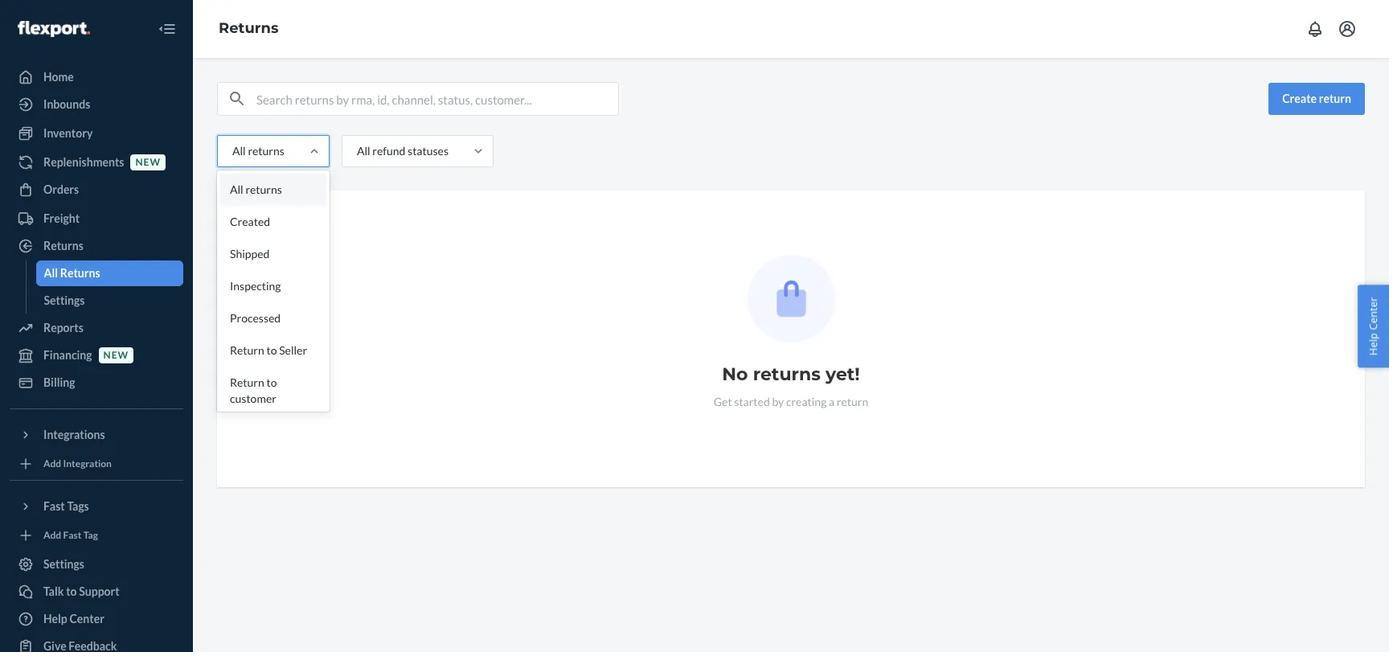 Task type: describe. For each thing, give the bounding box(es) containing it.
new for financing
[[103, 349, 129, 361]]

tags
[[67, 499, 89, 513]]

fast inside "fast tags" dropdown button
[[43, 499, 65, 513]]

return inside the create return button
[[1320, 92, 1352, 105]]

add for add fast tag
[[43, 530, 61, 542]]

return to customer
[[230, 376, 277, 405]]

reports link
[[10, 315, 183, 341]]

empty list image
[[748, 255, 835, 343]]

new for replenishments
[[135, 156, 161, 168]]

get started by creating a return
[[714, 395, 869, 409]]

create return
[[1283, 92, 1352, 105]]

replenishments
[[43, 155, 124, 169]]

support
[[79, 585, 120, 598]]

0 horizontal spatial returns link
[[10, 233, 183, 259]]

orders
[[43, 183, 79, 196]]

1 vertical spatial returns
[[246, 183, 282, 196]]

yet!
[[826, 364, 860, 385]]

fast tags
[[43, 499, 89, 513]]

0 vertical spatial all returns
[[232, 144, 285, 158]]

add for add integration
[[43, 458, 61, 470]]

2 vertical spatial returns
[[753, 364, 821, 385]]

1 vertical spatial help
[[43, 612, 67, 626]]

create return button
[[1269, 83, 1366, 115]]

inventory link
[[10, 121, 183, 146]]

billing link
[[10, 370, 183, 396]]

2 settings from the top
[[43, 557, 84, 571]]

flexport logo image
[[18, 21, 90, 37]]

1 vertical spatial center
[[70, 612, 105, 626]]

billing
[[43, 376, 75, 389]]

statuses
[[408, 144, 449, 158]]

freight link
[[10, 206, 183, 232]]

orders link
[[10, 177, 183, 203]]

financing
[[43, 348, 92, 362]]

0 vertical spatial returns
[[219, 19, 279, 37]]

0 vertical spatial returns link
[[219, 19, 279, 37]]

talk to support
[[43, 585, 120, 598]]

close navigation image
[[158, 19, 177, 39]]

return for return to seller
[[230, 343, 264, 357]]

inbounds link
[[10, 92, 183, 117]]

customer
[[230, 392, 277, 405]]

get
[[714, 395, 732, 409]]

add integration
[[43, 458, 112, 470]]

no returns yet!
[[723, 364, 860, 385]]

refund
[[373, 144, 406, 158]]

open account menu image
[[1338, 19, 1358, 39]]

return to seller
[[230, 343, 307, 357]]

inbounds
[[43, 97, 90, 111]]

tag
[[83, 530, 98, 542]]



Task type: locate. For each thing, give the bounding box(es) containing it.
add integration link
[[10, 454, 183, 474]]

to for seller
[[267, 343, 277, 357]]

return right a
[[837, 395, 869, 409]]

all
[[232, 144, 246, 158], [357, 144, 370, 158], [230, 183, 243, 196], [44, 266, 58, 280]]

return right create
[[1320, 92, 1352, 105]]

freight
[[43, 212, 80, 225]]

by
[[772, 395, 784, 409]]

to left seller at the bottom of page
[[267, 343, 277, 357]]

fast left 'tag'
[[63, 530, 82, 542]]

add fast tag link
[[10, 526, 183, 545]]

1 horizontal spatial center
[[1367, 297, 1381, 330]]

home
[[43, 70, 74, 84]]

integration
[[63, 458, 112, 470]]

0 vertical spatial returns
[[248, 144, 285, 158]]

to for support
[[66, 585, 77, 598]]

0 horizontal spatial center
[[70, 612, 105, 626]]

help center
[[1367, 297, 1381, 355], [43, 612, 105, 626]]

settings link up support
[[10, 552, 183, 577]]

to for customer
[[267, 376, 277, 389]]

to inside return to customer
[[267, 376, 277, 389]]

1 add from the top
[[43, 458, 61, 470]]

settings up talk at the left of page
[[43, 557, 84, 571]]

seller
[[279, 343, 307, 357]]

Search returns by rma, id, channel, status, customer... text field
[[257, 83, 619, 115]]

2 return from the top
[[230, 376, 264, 389]]

1 horizontal spatial return
[[1320, 92, 1352, 105]]

return down 'processed'
[[230, 343, 264, 357]]

home link
[[10, 64, 183, 90]]

0 vertical spatial add
[[43, 458, 61, 470]]

creating
[[787, 395, 827, 409]]

all refund statuses
[[357, 144, 449, 158]]

return
[[1320, 92, 1352, 105], [837, 395, 869, 409]]

returns link
[[219, 19, 279, 37], [10, 233, 183, 259]]

add fast tag
[[43, 530, 98, 542]]

talk to support button
[[10, 579, 183, 605]]

help inside 'button'
[[1367, 333, 1381, 355]]

help center button
[[1359, 285, 1390, 367]]

2 vertical spatial to
[[66, 585, 77, 598]]

fast inside add fast tag link
[[63, 530, 82, 542]]

1 vertical spatial returns link
[[10, 233, 183, 259]]

fast
[[43, 499, 65, 513], [63, 530, 82, 542]]

new down the reports link
[[103, 349, 129, 361]]

returns
[[219, 19, 279, 37], [43, 239, 84, 253], [60, 266, 100, 280]]

2 vertical spatial returns
[[60, 266, 100, 280]]

0 vertical spatial center
[[1367, 297, 1381, 330]]

to right talk at the left of page
[[66, 585, 77, 598]]

1 horizontal spatial new
[[135, 156, 161, 168]]

0 vertical spatial new
[[135, 156, 161, 168]]

processed
[[230, 311, 281, 325]]

help
[[1367, 333, 1381, 355], [43, 612, 67, 626]]

1 horizontal spatial help
[[1367, 333, 1381, 355]]

help center link
[[10, 606, 183, 632]]

fast left tags
[[43, 499, 65, 513]]

integrations button
[[10, 422, 183, 448]]

all returns
[[44, 266, 100, 280]]

1 horizontal spatial returns link
[[219, 19, 279, 37]]

0 horizontal spatial help center
[[43, 612, 105, 626]]

1 vertical spatial returns
[[43, 239, 84, 253]]

help center inside 'button'
[[1367, 297, 1381, 355]]

add down fast tags
[[43, 530, 61, 542]]

add
[[43, 458, 61, 470], [43, 530, 61, 542]]

0 horizontal spatial help
[[43, 612, 67, 626]]

1 vertical spatial return
[[837, 395, 869, 409]]

return inside return to customer
[[230, 376, 264, 389]]

to
[[267, 343, 277, 357], [267, 376, 277, 389], [66, 585, 77, 598]]

1 vertical spatial settings link
[[10, 552, 183, 577]]

add left integration on the left of page
[[43, 458, 61, 470]]

1 vertical spatial return
[[230, 376, 264, 389]]

create
[[1283, 92, 1318, 105]]

returns
[[248, 144, 285, 158], [246, 183, 282, 196], [753, 364, 821, 385]]

1 vertical spatial new
[[103, 349, 129, 361]]

inventory
[[43, 126, 93, 140]]

0 vertical spatial settings link
[[36, 288, 183, 314]]

return up customer
[[230, 376, 264, 389]]

0 vertical spatial to
[[267, 343, 277, 357]]

0 vertical spatial help center
[[1367, 297, 1381, 355]]

to inside button
[[66, 585, 77, 598]]

0 vertical spatial help
[[1367, 333, 1381, 355]]

shipped
[[230, 247, 270, 261]]

started
[[735, 395, 770, 409]]

0 horizontal spatial new
[[103, 349, 129, 361]]

new
[[135, 156, 161, 168], [103, 349, 129, 361]]

settings link
[[36, 288, 183, 314], [10, 552, 183, 577]]

settings
[[44, 294, 85, 307], [43, 557, 84, 571]]

fast tags button
[[10, 494, 183, 520]]

all returns
[[232, 144, 285, 158], [230, 183, 282, 196]]

1 vertical spatial fast
[[63, 530, 82, 542]]

center
[[1367, 297, 1381, 330], [70, 612, 105, 626]]

reports
[[43, 321, 83, 335]]

1 return from the top
[[230, 343, 264, 357]]

1 vertical spatial help center
[[43, 612, 105, 626]]

0 horizontal spatial return
[[837, 395, 869, 409]]

0 vertical spatial return
[[230, 343, 264, 357]]

inspecting
[[230, 279, 281, 293]]

return
[[230, 343, 264, 357], [230, 376, 264, 389]]

integrations
[[43, 428, 105, 442]]

return for return to customer
[[230, 376, 264, 389]]

created
[[230, 215, 270, 228]]

to up customer
[[267, 376, 277, 389]]

a
[[829, 395, 835, 409]]

no
[[723, 364, 748, 385]]

center inside 'button'
[[1367, 297, 1381, 330]]

new up orders link
[[135, 156, 161, 168]]

all returns link
[[36, 261, 183, 286]]

2 add from the top
[[43, 530, 61, 542]]

1 vertical spatial to
[[267, 376, 277, 389]]

open notifications image
[[1306, 19, 1326, 39]]

talk
[[43, 585, 64, 598]]

1 vertical spatial all returns
[[230, 183, 282, 196]]

0 vertical spatial settings
[[44, 294, 85, 307]]

1 horizontal spatial help center
[[1367, 297, 1381, 355]]

1 settings from the top
[[44, 294, 85, 307]]

0 vertical spatial return
[[1320, 92, 1352, 105]]

1 vertical spatial add
[[43, 530, 61, 542]]

0 vertical spatial fast
[[43, 499, 65, 513]]

1 vertical spatial settings
[[43, 557, 84, 571]]

settings link down the all returns link in the left of the page
[[36, 288, 183, 314]]

settings up the reports
[[44, 294, 85, 307]]



Task type: vqa. For each thing, say whether or not it's contained in the screenshot.
right are
no



